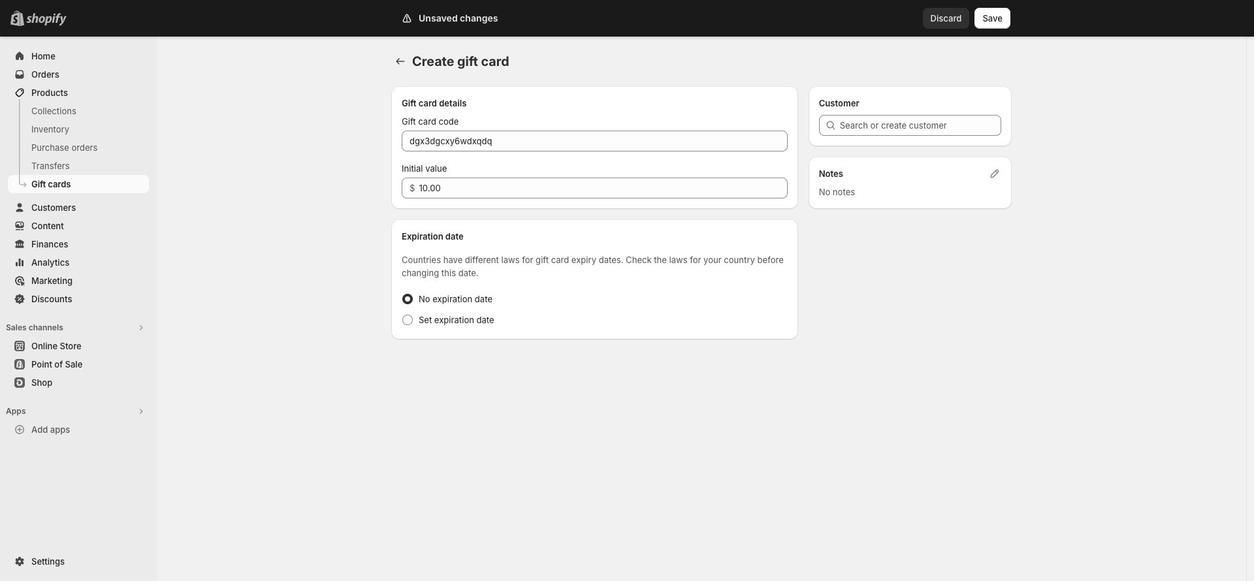Task type: vqa. For each thing, say whether or not it's contained in the screenshot.
locations
no



Task type: locate. For each thing, give the bounding box(es) containing it.
None text field
[[402, 131, 788, 152]]

Search or create customer text field
[[840, 115, 1002, 136]]

  text field
[[419, 178, 788, 199]]



Task type: describe. For each thing, give the bounding box(es) containing it.
shopify image
[[29, 13, 69, 26]]



